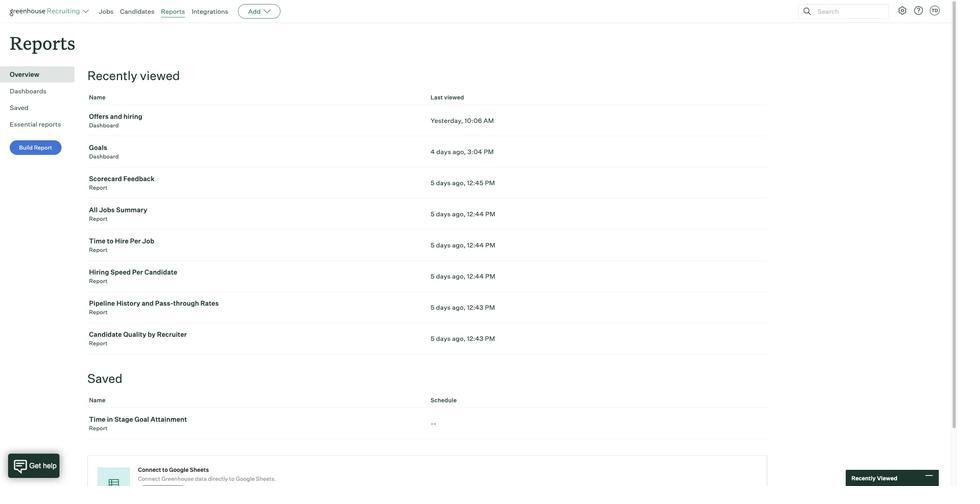 Task type: locate. For each thing, give the bounding box(es) containing it.
reports
[[161, 7, 185, 15], [10, 31, 75, 55]]

candidate up pass-
[[144, 268, 177, 277]]

1 vertical spatial viewed
[[444, 94, 464, 101]]

1 vertical spatial per
[[132, 268, 143, 277]]

5
[[431, 179, 435, 187], [431, 210, 435, 218], [431, 241, 435, 249], [431, 272, 435, 281], [431, 304, 435, 312], [431, 335, 435, 343]]

0 vertical spatial recently
[[87, 68, 137, 83]]

1 vertical spatial 12:43
[[467, 335, 484, 343]]

integrations link
[[192, 7, 228, 15]]

dashboard down goals
[[89, 153, 119, 160]]

scorecard feedback report
[[89, 175, 155, 191]]

3 5 days ago, 12:44 pm from the top
[[431, 272, 495, 281]]

pm
[[484, 148, 494, 156], [485, 179, 495, 187], [485, 210, 495, 218], [485, 241, 495, 249], [485, 272, 495, 281], [485, 304, 495, 312], [485, 335, 495, 343]]

time for time in stage goal attainment
[[89, 416, 106, 424]]

time left in
[[89, 416, 106, 424]]

1 horizontal spatial and
[[142, 300, 154, 308]]

goals dashboard
[[89, 144, 119, 160]]

12:44
[[467, 210, 484, 218], [467, 241, 484, 249], [467, 272, 484, 281]]

5 for recruiter
[[431, 335, 435, 343]]

jobs right all
[[99, 206, 115, 214]]

1 horizontal spatial google
[[236, 476, 255, 483]]

td button
[[930, 6, 940, 15]]

0 vertical spatial viewed
[[140, 68, 180, 83]]

overview
[[10, 70, 39, 79]]

1 vertical spatial time
[[89, 416, 106, 424]]

google left sheets.
[[236, 476, 255, 483]]

report inside hiring speed per candidate report
[[89, 278, 108, 285]]

and
[[110, 113, 122, 121], [142, 300, 154, 308]]

candidate
[[144, 268, 177, 277], [89, 331, 122, 339]]

in
[[107, 416, 113, 424]]

1 vertical spatial 5 days ago, 12:44 pm
[[431, 241, 495, 249]]

1 horizontal spatial recently
[[852, 475, 876, 482]]

report inside candidate quality by recruiter report
[[89, 340, 108, 347]]

to
[[107, 237, 114, 245], [162, 467, 168, 474], [229, 476, 235, 483]]

hiring
[[124, 113, 142, 121]]

12:45
[[467, 179, 484, 187]]

0 vertical spatial 5 days ago, 12:43 pm
[[431, 304, 495, 312]]

2 jobs from the top
[[99, 206, 115, 214]]

days for candidate
[[436, 272, 451, 281]]

recently for recently viewed
[[852, 475, 876, 482]]

viewed for last viewed
[[444, 94, 464, 101]]

reports right candidates
[[161, 7, 185, 15]]

candidate inside candidate quality by recruiter report
[[89, 331, 122, 339]]

5 days ago, 12:44 pm
[[431, 210, 495, 218], [431, 241, 495, 249], [431, 272, 495, 281]]

saved link
[[10, 103, 71, 113]]

to up the greenhouse at the left of page
[[162, 467, 168, 474]]

1 5 days ago, 12:44 pm from the top
[[431, 210, 495, 218]]

connect
[[138, 467, 161, 474], [138, 476, 160, 483]]

pipeline history and pass-through rates report
[[89, 300, 219, 316]]

2 connect from the top
[[138, 476, 160, 483]]

candidates link
[[120, 7, 154, 15]]

days for report
[[436, 210, 451, 218]]

2 horizontal spatial to
[[229, 476, 235, 483]]

12:44 for job
[[467, 241, 484, 249]]

dashboard down "offers"
[[89, 122, 119, 129]]

1 vertical spatial candidate
[[89, 331, 122, 339]]

0 vertical spatial time
[[89, 237, 106, 245]]

1 vertical spatial saved
[[87, 371, 123, 386]]

5 for candidate
[[431, 272, 435, 281]]

5 for report
[[431, 210, 435, 218]]

1 vertical spatial to
[[162, 467, 168, 474]]

history
[[116, 300, 140, 308]]

0 vertical spatial name
[[89, 94, 106, 101]]

days for pass-
[[436, 304, 451, 312]]

attainment
[[151, 416, 187, 424]]

0 vertical spatial dashboard
[[89, 122, 119, 129]]

viewed for recently viewed
[[140, 68, 180, 83]]

saved
[[10, 104, 28, 112], [87, 371, 123, 386]]

candidate quality by recruiter report
[[89, 331, 187, 347]]

1 vertical spatial 5 days ago, 12:43 pm
[[431, 335, 495, 343]]

0 horizontal spatial to
[[107, 237, 114, 245]]

time inside time to hire per job report
[[89, 237, 106, 245]]

and left pass-
[[142, 300, 154, 308]]

directly
[[208, 476, 228, 483]]

5 days ago, 12:43 pm
[[431, 304, 495, 312], [431, 335, 495, 343]]

schedule
[[431, 397, 457, 404]]

-
[[431, 420, 434, 428], [434, 420, 437, 428]]

offers
[[89, 113, 109, 121]]

recently
[[87, 68, 137, 83], [852, 475, 876, 482]]

per right 'speed' at the bottom of the page
[[132, 268, 143, 277]]

jobs
[[99, 7, 114, 15], [99, 206, 115, 214]]

dashboard
[[89, 122, 119, 129], [89, 153, 119, 160]]

3 12:44 from the top
[[467, 272, 484, 281]]

to left hire
[[107, 237, 114, 245]]

and inside pipeline history and pass-through rates report
[[142, 300, 154, 308]]

per left job
[[130, 237, 141, 245]]

speed
[[110, 268, 131, 277]]

to for connect
[[162, 467, 168, 474]]

1 vertical spatial reports
[[10, 31, 75, 55]]

1 horizontal spatial viewed
[[444, 94, 464, 101]]

saved inside "link"
[[10, 104, 28, 112]]

dashboard inside offers and hiring dashboard
[[89, 122, 119, 129]]

0 horizontal spatial recently
[[87, 68, 137, 83]]

per
[[130, 237, 141, 245], [132, 268, 143, 277]]

recently viewed
[[852, 475, 898, 482]]

greenhouse
[[161, 476, 194, 483]]

jobs left candidates
[[99, 7, 114, 15]]

2 name from the top
[[89, 397, 106, 404]]

2 vertical spatial to
[[229, 476, 235, 483]]

1 12:43 from the top
[[467, 304, 484, 312]]

0 vertical spatial 12:43
[[467, 304, 484, 312]]

2 5 from the top
[[431, 210, 435, 218]]

1 horizontal spatial reports
[[161, 7, 185, 15]]

ago, for recruiter
[[452, 335, 466, 343]]

pipeline
[[89, 300, 115, 308]]

google up the greenhouse at the left of page
[[169, 467, 189, 474]]

google
[[169, 467, 189, 474], [236, 476, 255, 483]]

5 days ago, 12:45 pm
[[431, 179, 495, 187]]

0 horizontal spatial candidate
[[89, 331, 122, 339]]

ago, for candidate
[[452, 272, 466, 281]]

4 days ago, 3:04 pm
[[431, 148, 494, 156]]

to for time
[[107, 237, 114, 245]]

candidate inside hiring speed per candidate report
[[144, 268, 177, 277]]

3 5 from the top
[[431, 241, 435, 249]]

days
[[436, 148, 451, 156], [436, 179, 451, 187], [436, 210, 451, 218], [436, 241, 451, 249], [436, 272, 451, 281], [436, 304, 451, 312], [436, 335, 451, 343]]

5 5 from the top
[[431, 304, 435, 312]]

pm for recruiter
[[485, 335, 495, 343]]

1 time from the top
[[89, 237, 106, 245]]

report inside all jobs summary report
[[89, 215, 108, 222]]

reports
[[39, 120, 61, 128]]

2 time from the top
[[89, 416, 106, 424]]

2 5 days ago, 12:43 pm from the top
[[431, 335, 495, 343]]

1 vertical spatial dashboard
[[89, 153, 119, 160]]

2 12:44 from the top
[[467, 241, 484, 249]]

viewed
[[140, 68, 180, 83], [444, 94, 464, 101]]

6 5 from the top
[[431, 335, 435, 343]]

reports down greenhouse recruiting image
[[10, 31, 75, 55]]

2 12:43 from the top
[[467, 335, 484, 343]]

12:43
[[467, 304, 484, 312], [467, 335, 484, 343]]

2 vertical spatial 12:44
[[467, 272, 484, 281]]

1 horizontal spatial candidate
[[144, 268, 177, 277]]

0 vertical spatial and
[[110, 113, 122, 121]]

rates
[[200, 300, 219, 308]]

0 vertical spatial candidate
[[144, 268, 177, 277]]

name
[[89, 94, 106, 101], [89, 397, 106, 404]]

build report
[[19, 144, 52, 151]]

essential
[[10, 120, 37, 128]]

0 vertical spatial 5 days ago, 12:44 pm
[[431, 210, 495, 218]]

0 horizontal spatial viewed
[[140, 68, 180, 83]]

hiring speed per candidate report
[[89, 268, 177, 285]]

time inside time in stage goal attainment report
[[89, 416, 106, 424]]

1 vertical spatial connect
[[138, 476, 160, 483]]

and left hiring
[[110, 113, 122, 121]]

yesterday, 10:06 am
[[431, 117, 494, 125]]

0 vertical spatial saved
[[10, 104, 28, 112]]

sheets
[[190, 467, 209, 474]]

1 vertical spatial name
[[89, 397, 106, 404]]

jobs inside all jobs summary report
[[99, 206, 115, 214]]

all jobs summary report
[[89, 206, 147, 222]]

0 vertical spatial connect
[[138, 467, 161, 474]]

12:44 for report
[[467, 272, 484, 281]]

1 connect from the top
[[138, 467, 161, 474]]

0 horizontal spatial and
[[110, 113, 122, 121]]

1 name from the top
[[89, 94, 106, 101]]

jobs link
[[99, 7, 114, 15]]

time left hire
[[89, 237, 106, 245]]

time in stage goal attainment report
[[89, 416, 187, 432]]

offers and hiring dashboard
[[89, 113, 142, 129]]

2 5 days ago, 12:44 pm from the top
[[431, 241, 495, 249]]

summary
[[116, 206, 147, 214]]

report inside time in stage goal attainment report
[[89, 425, 108, 432]]

0 horizontal spatial google
[[169, 467, 189, 474]]

name for recently viewed
[[89, 94, 106, 101]]

0 horizontal spatial saved
[[10, 104, 28, 112]]

per inside time to hire per job report
[[130, 237, 141, 245]]

1 vertical spatial recently
[[852, 475, 876, 482]]

1 vertical spatial jobs
[[99, 206, 115, 214]]

pass-
[[155, 300, 173, 308]]

recently viewed
[[87, 68, 180, 83]]

1 vertical spatial 12:44
[[467, 241, 484, 249]]

0 vertical spatial jobs
[[99, 7, 114, 15]]

to right directly
[[229, 476, 235, 483]]

1 5 days ago, 12:43 pm from the top
[[431, 304, 495, 312]]

3:04
[[467, 148, 482, 156]]

2 vertical spatial 5 days ago, 12:44 pm
[[431, 272, 495, 281]]

to inside time to hire per job report
[[107, 237, 114, 245]]

0 vertical spatial per
[[130, 237, 141, 245]]

ago, for report
[[452, 210, 466, 218]]

0 vertical spatial to
[[107, 237, 114, 245]]

and inside offers and hiring dashboard
[[110, 113, 122, 121]]

overview link
[[10, 70, 71, 79]]

1 vertical spatial and
[[142, 300, 154, 308]]

report
[[34, 144, 52, 151], [89, 184, 108, 191], [89, 215, 108, 222], [89, 247, 108, 253], [89, 278, 108, 285], [89, 309, 108, 316], [89, 340, 108, 347], [89, 425, 108, 432]]

days for recruiter
[[436, 335, 451, 343]]

time
[[89, 237, 106, 245], [89, 416, 106, 424]]

build
[[19, 144, 33, 151]]

0 vertical spatial 12:44
[[467, 210, 484, 218]]

--
[[431, 420, 437, 428]]

1 5 from the top
[[431, 179, 435, 187]]

hire
[[115, 237, 129, 245]]

candidate left quality
[[89, 331, 122, 339]]

4 5 from the top
[[431, 272, 435, 281]]

1 dashboard from the top
[[89, 122, 119, 129]]

1 horizontal spatial to
[[162, 467, 168, 474]]

ago,
[[453, 148, 466, 156], [452, 179, 466, 187], [452, 210, 466, 218], [452, 241, 466, 249], [452, 272, 466, 281], [452, 304, 466, 312], [452, 335, 466, 343]]



Task type: describe. For each thing, give the bounding box(es) containing it.
12:43 for pipeline history and pass-through rates
[[467, 304, 484, 312]]

essential reports link
[[10, 119, 71, 129]]

build report button
[[10, 141, 61, 155]]

report inside scorecard feedback report
[[89, 184, 108, 191]]

greenhouse recruiting image
[[10, 6, 83, 16]]

goal
[[135, 416, 149, 424]]

quality
[[123, 331, 146, 339]]

0 vertical spatial reports
[[161, 7, 185, 15]]

ago, for pass-
[[452, 304, 466, 312]]

add button
[[238, 4, 281, 19]]

time for time to hire per job
[[89, 237, 106, 245]]

10:06
[[465, 117, 482, 125]]

report inside pipeline history and pass-through rates report
[[89, 309, 108, 316]]

pm for pass-
[[485, 304, 495, 312]]

time to hire per job report
[[89, 237, 154, 253]]

last
[[431, 94, 443, 101]]

12:43 for candidate quality by recruiter
[[467, 335, 484, 343]]

recently for recently viewed
[[87, 68, 137, 83]]

configure image
[[898, 6, 907, 15]]

2 dashboard from the top
[[89, 153, 119, 160]]

icon google connector image
[[106, 477, 121, 486]]

feedback
[[123, 175, 155, 183]]

ago, for per
[[452, 241, 466, 249]]

pm for report
[[485, 210, 495, 218]]

1 vertical spatial google
[[236, 476, 255, 483]]

recruiter
[[157, 331, 187, 339]]

report inside button
[[34, 144, 52, 151]]

goals
[[89, 144, 107, 152]]

job
[[142, 237, 154, 245]]

1 jobs from the top
[[99, 7, 114, 15]]

name for saved
[[89, 397, 106, 404]]

td
[[932, 8, 938, 13]]

integrations
[[192, 7, 228, 15]]

reports link
[[161, 7, 185, 15]]

dashboards link
[[10, 86, 71, 96]]

stage
[[114, 416, 133, 424]]

add
[[248, 7, 261, 15]]

5 for per
[[431, 241, 435, 249]]

essential reports
[[10, 120, 61, 128]]

viewed
[[877, 475, 898, 482]]

5 days ago, 12:43 pm for pipeline history and pass-through rates
[[431, 304, 495, 312]]

yesterday,
[[431, 117, 463, 125]]

through
[[173, 300, 199, 308]]

0 horizontal spatial reports
[[10, 31, 75, 55]]

dashboards
[[10, 87, 46, 95]]

am
[[484, 117, 494, 125]]

1 - from the left
[[431, 420, 434, 428]]

2 - from the left
[[434, 420, 437, 428]]

per inside hiring speed per candidate report
[[132, 268, 143, 277]]

1 12:44 from the top
[[467, 210, 484, 218]]

candidates
[[120, 7, 154, 15]]

5 for pass-
[[431, 304, 435, 312]]

Search text field
[[816, 5, 881, 17]]

all
[[89, 206, 98, 214]]

days for per
[[436, 241, 451, 249]]

4
[[431, 148, 435, 156]]

5 days ago, 12:44 pm for report
[[431, 272, 495, 281]]

5 days ago, 12:43 pm for candidate quality by recruiter
[[431, 335, 495, 343]]

1 horizontal spatial saved
[[87, 371, 123, 386]]

hiring
[[89, 268, 109, 277]]

5 days ago, 12:44 pm for job
[[431, 241, 495, 249]]

last viewed
[[431, 94, 464, 101]]

pm for per
[[485, 241, 495, 249]]

data
[[195, 476, 207, 483]]

report inside time to hire per job report
[[89, 247, 108, 253]]

connect to google sheets connect greenhouse data directly to google sheets.
[[138, 467, 276, 483]]

scorecard
[[89, 175, 122, 183]]

0 vertical spatial google
[[169, 467, 189, 474]]

by
[[148, 331, 156, 339]]

pm for candidate
[[485, 272, 495, 281]]

sheets.
[[256, 476, 276, 483]]

td button
[[928, 4, 941, 17]]



Task type: vqa. For each thing, say whether or not it's contained in the screenshot.


